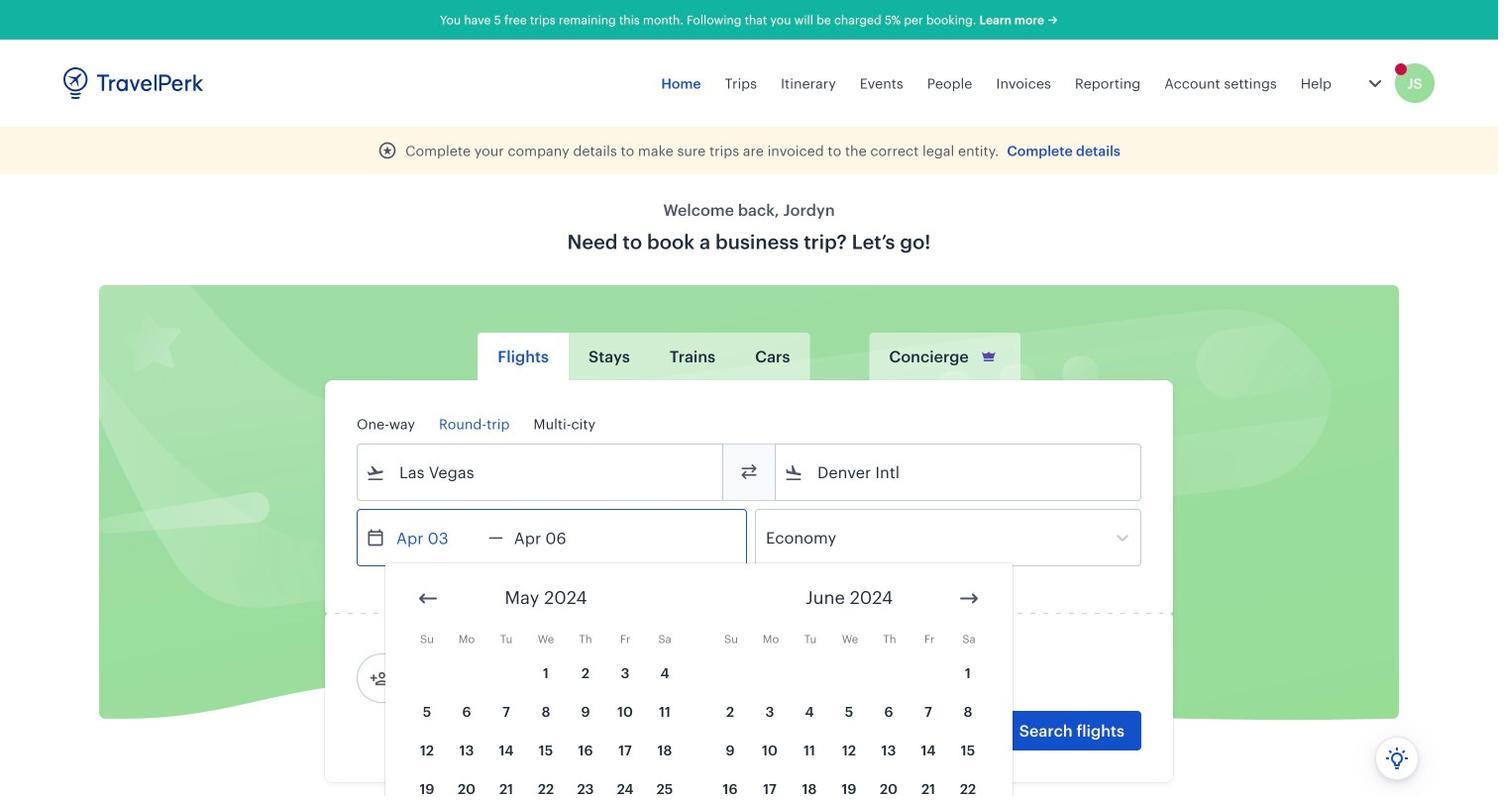 Task type: locate. For each thing, give the bounding box(es) containing it.
To search field
[[804, 457, 1115, 488]]

Return text field
[[503, 510, 606, 566]]

calendar application
[[385, 564, 1498, 797]]

move backward to switch to the previous month. image
[[416, 587, 440, 611]]

Depart text field
[[385, 510, 488, 566]]



Task type: vqa. For each thing, say whether or not it's contained in the screenshot.
To Search Box
yes



Task type: describe. For each thing, give the bounding box(es) containing it.
From search field
[[385, 457, 697, 488]]

move forward to switch to the next month. image
[[957, 587, 981, 611]]

Add first traveler search field
[[389, 663, 595, 695]]



